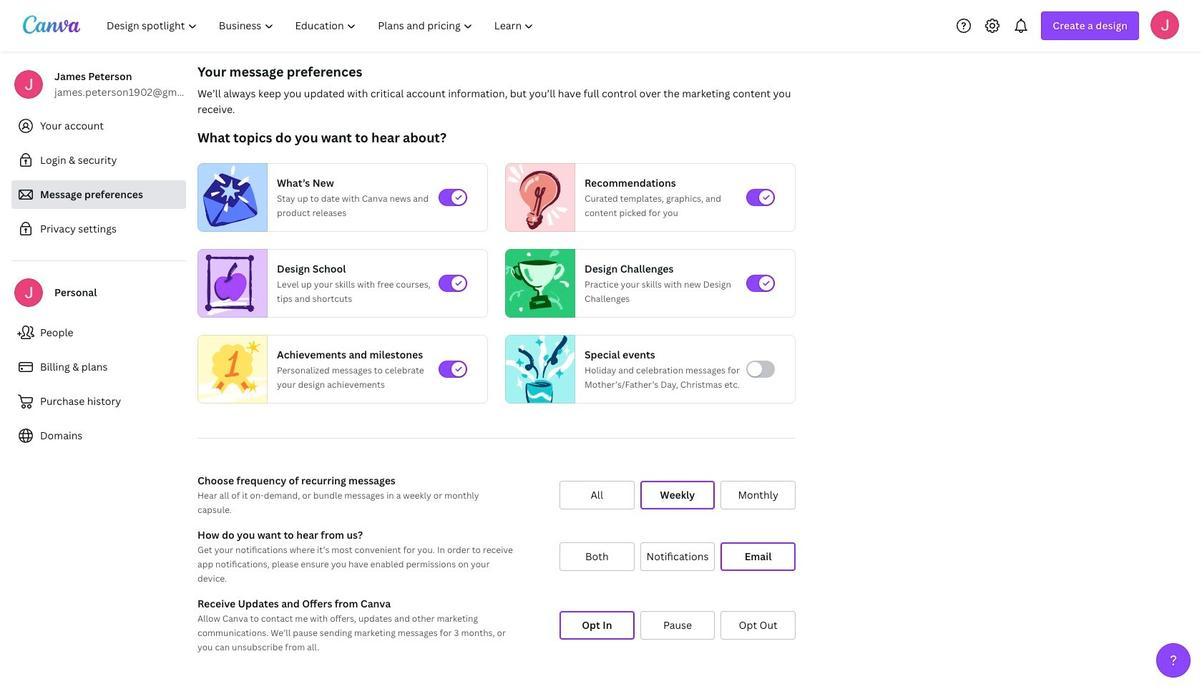 Task type: vqa. For each thing, say whether or not it's contained in the screenshot.
1st group from right
no



Task type: describe. For each thing, give the bounding box(es) containing it.
top level navigation element
[[97, 11, 546, 40]]



Task type: locate. For each thing, give the bounding box(es) containing it.
topic image
[[198, 163, 261, 232], [506, 163, 569, 232], [198, 249, 261, 318], [506, 249, 569, 318], [198, 332, 267, 407], [506, 332, 575, 407]]

james peterson image
[[1151, 10, 1180, 39]]

None button
[[560, 481, 635, 510], [640, 481, 715, 510], [721, 481, 796, 510], [560, 543, 635, 571], [640, 543, 715, 571], [721, 543, 796, 571], [560, 611, 635, 640], [640, 611, 715, 640], [721, 611, 796, 640], [560, 481, 635, 510], [640, 481, 715, 510], [721, 481, 796, 510], [560, 543, 635, 571], [640, 543, 715, 571], [721, 543, 796, 571], [560, 611, 635, 640], [640, 611, 715, 640], [721, 611, 796, 640]]



